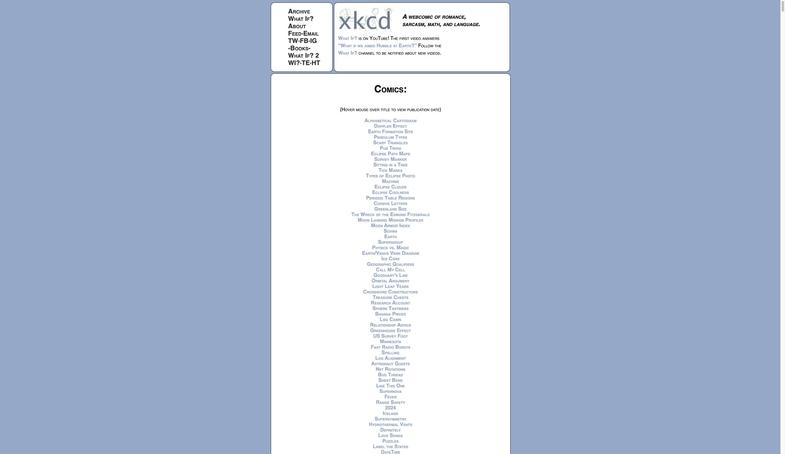 Task type: describe. For each thing, give the bounding box(es) containing it.
xkcd.com logo image
[[338, 7, 395, 33]]



Task type: vqa. For each thing, say whether or not it's contained in the screenshot.
BROKEN MODEL image
no



